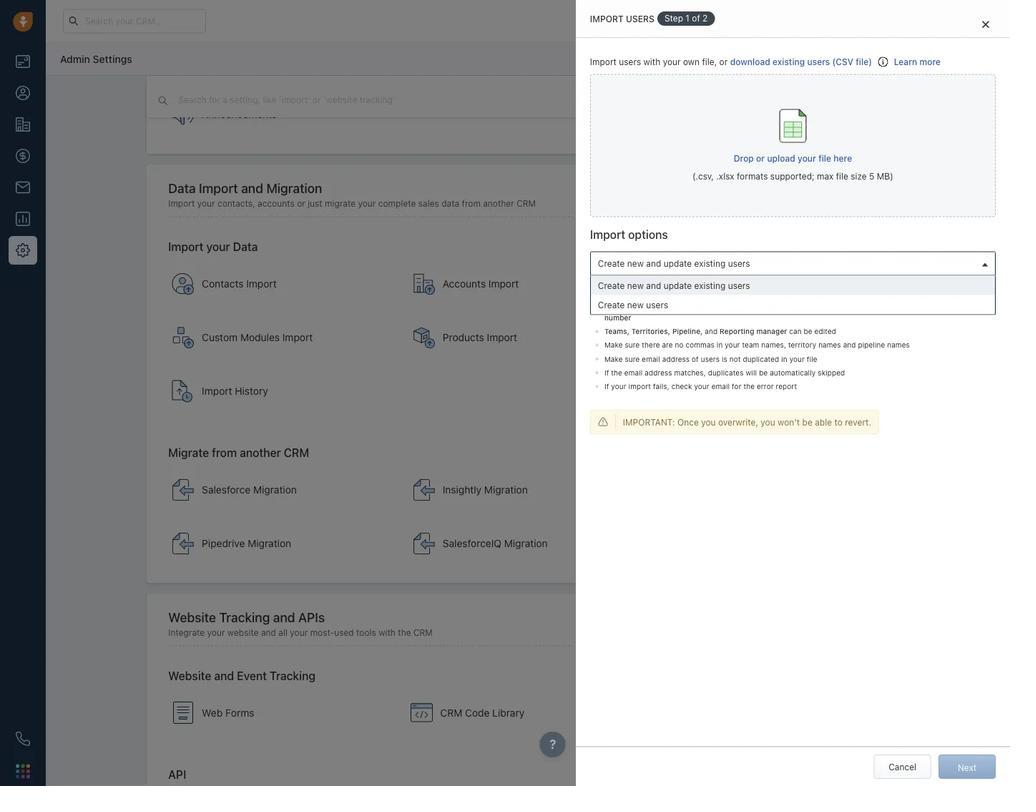 Task type: describe. For each thing, give the bounding box(es) containing it.
team
[[742, 341, 759, 349]]

your up not at the top right of page
[[725, 341, 740, 349]]

insightly migration
[[443, 484, 528, 496]]

full
[[785, 303, 798, 311]]

bring all your sales data from salesforce using a zip file image
[[172, 479, 195, 502]]

sure for email
[[625, 355, 640, 363]]

accounts import
[[443, 278, 519, 290]]

salesforceiq
[[443, 538, 502, 550]]

21
[[685, 16, 693, 25]]

import right contacts
[[246, 278, 277, 290]]

import up the cannot
[[712, 278, 742, 290]]

step
[[665, 13, 683, 23]]

custom modules import
[[202, 332, 313, 344]]

2
[[703, 13, 708, 23]]

import left the options
[[590, 228, 625, 241]]

users inside 'create new and update existing users' option
[[728, 281, 750, 291]]

not
[[730, 355, 741, 363]]

import your contacts using csv or xlsx files (sample csv available) image
[[172, 273, 195, 296]]

web
[[202, 707, 223, 719]]

1
[[686, 13, 690, 23]]

if your import fails, check your email for the error report
[[604, 382, 797, 391]]

commas
[[686, 341, 715, 349]]

automatically create contacts when website visitors sign up image
[[172, 702, 195, 725]]

days
[[695, 16, 713, 25]]

another inside data import and migration import your contacts, accounts or just migrate your complete sales data from another crm
[[483, 199, 514, 209]]

history
[[235, 386, 268, 397]]

title,
[[892, 303, 908, 311]]

2 names from the left
[[887, 341, 910, 349]]

address for of
[[662, 355, 690, 363]]

accounts
[[443, 278, 486, 290]]

1 vertical spatial of
[[692, 355, 699, 363]]

there
[[642, 341, 660, 349]]

contacts import
[[202, 278, 277, 290]]

email
[[824, 303, 843, 311]]

create new and update existing users inside 'create new and update existing users' option
[[598, 281, 750, 291]]

make sure there are no commas in your team names, territory names and pipeline names
[[604, 341, 910, 349]]

updated:
[[753, 303, 783, 311]]

name,
[[800, 303, 822, 311]]

Search for a setting, like 'import' or 'website tracking' text field
[[177, 93, 473, 107]]

cancel
[[889, 762, 917, 772]]

your up 'automatically'
[[790, 355, 805, 363]]

integrate
[[168, 628, 205, 638]]

salesforce migration
[[202, 484, 297, 496]]

drop or upload your file here
[[734, 153, 852, 163]]

used
[[334, 628, 354, 638]]

territory
[[788, 341, 816, 349]]

file)
[[856, 57, 872, 67]]

crm code library link
[[403, 688, 638, 738]]

to
[[834, 417, 843, 427]]

new inside "dropdown button"
[[627, 258, 644, 268]]

users left the (csv
[[807, 57, 830, 67]]

migrate
[[168, 446, 209, 460]]

sure for there
[[625, 341, 640, 349]]

remember
[[590, 288, 635, 298]]

with inside website tracking and apis integrate your website and all your most-used tools with the crm
[[379, 628, 396, 638]]

your left website
[[207, 628, 225, 638]]

download
[[730, 57, 770, 67]]

.xlsx
[[716, 171, 735, 181]]

important: once you overwrite, you won't be able to revert.
[[623, 417, 871, 427]]

custom
[[202, 332, 238, 344]]

users left ends
[[626, 14, 655, 24]]

your inside button
[[798, 153, 816, 163]]

salesforce
[[202, 484, 251, 496]]

forms
[[225, 707, 254, 719]]

1 you from the left
[[701, 417, 716, 427]]

create for 'create new and update existing users' option
[[598, 281, 625, 291]]

email for the
[[624, 369, 643, 377]]

your right 'all'
[[290, 628, 308, 638]]

number,
[[936, 303, 965, 311]]

1 names from the left
[[819, 341, 841, 349]]

data inside data import and migration import your contacts, accounts or just migrate your complete sales data from another crm
[[168, 181, 196, 196]]

if the email address matches, duplicates will be automatically skipped
[[604, 369, 845, 377]]

file,
[[702, 57, 717, 67]]

event
[[237, 669, 267, 683]]

be right the cannot
[[742, 303, 750, 311]]

admin settings
[[60, 53, 132, 65]]

for
[[604, 303, 616, 311]]

announcements
[[202, 109, 277, 121]]

existing right download
[[773, 57, 805, 67]]

create new and update existing users option
[[591, 276, 995, 295]]

list box inside import options 'dialog'
[[591, 276, 995, 315]]

download a csv of your current crm users, update their details in the required format, and upload it back image
[[878, 57, 888, 67]]

learn more
[[894, 57, 941, 67]]

users
[[683, 332, 710, 344]]

own
[[683, 57, 700, 67]]

most-
[[310, 628, 334, 638]]

new for create new users option
[[627, 300, 644, 310]]

freshworks switcher image
[[16, 764, 30, 779]]

mb)
[[877, 171, 893, 181]]

job
[[877, 303, 890, 311]]

skipped
[[818, 369, 845, 377]]

website
[[227, 628, 259, 638]]

your
[[619, 16, 636, 25]]

ends
[[655, 16, 673, 25]]

just
[[308, 199, 322, 209]]

2 you from the left
[[761, 417, 775, 427]]

import your data
[[168, 240, 258, 254]]

your left contacts,
[[197, 199, 215, 209]]

1 vertical spatial file
[[836, 171, 848, 181]]

products import
[[443, 332, 517, 344]]

your trial ends in 21 days
[[619, 16, 713, 25]]

important:
[[623, 417, 675, 427]]

tools
[[356, 628, 376, 638]]

create new users option
[[591, 295, 995, 315]]

be right will
[[759, 369, 768, 377]]

are
[[662, 341, 673, 349]]

users,
[[647, 303, 668, 311]]

make for make sure there are no commas in your team names, territory names and pipeline names
[[604, 341, 623, 349]]

create inside "dropdown button"
[[598, 258, 625, 268]]

import down import users
[[590, 57, 617, 67]]

import users with your own file, or download existing users (csv file)
[[590, 57, 872, 67]]

share news with your team without stepping away from the crm image
[[172, 104, 195, 126]]

reporting
[[720, 327, 754, 335]]

1 horizontal spatial data
[[233, 240, 258, 254]]

from inside data import and migration import your contacts, accounts or just migrate your complete sales data from another crm
[[462, 199, 481, 209]]

import history
[[202, 386, 268, 397]]

trial
[[638, 16, 653, 25]]

2 horizontal spatial the
[[744, 382, 755, 391]]

once
[[677, 417, 699, 427]]

settings
[[93, 53, 132, 65]]

edited
[[815, 327, 836, 335]]

be right can
[[804, 327, 812, 335]]

import your deals using csv or xlsx files (sample csv available) image
[[653, 273, 676, 296]]

address,
[[845, 303, 875, 311]]

bring all your sales data from salesforceiq using a zip file image
[[413, 532, 436, 555]]

users left is
[[701, 355, 720, 363]]

manager
[[756, 327, 787, 335]]

and up commas
[[705, 327, 718, 335]]

drop or upload your file here button
[[734, 146, 852, 170]]

pipedrive migration
[[202, 538, 291, 550]]

the inside website tracking and apis integrate your website and all your most-used tools with the crm
[[398, 628, 411, 638]]



Task type: vqa. For each thing, say whether or not it's contained in the screenshot.
Send email icon
no



Task type: locate. For each thing, give the bounding box(es) containing it.
0 horizontal spatial another
[[240, 446, 281, 460]]

and up 'all'
[[273, 610, 295, 625]]

max
[[817, 171, 834, 181]]

and up contacts,
[[241, 181, 263, 196]]

details
[[691, 303, 714, 311]]

cannot
[[716, 303, 740, 311]]

0 horizontal spatial data
[[168, 181, 196, 196]]

your up (.csv, .xlsx formats supported; max file size 5 mb)
[[798, 153, 816, 163]]

existing up details on the right top
[[694, 281, 726, 291]]

0 vertical spatial address
[[662, 355, 690, 363]]

email down 'there'
[[642, 355, 660, 363]]

file left here
[[819, 153, 831, 163]]

create for create new users option
[[598, 300, 625, 310]]

0 vertical spatial new
[[627, 258, 644, 268]]

matches,
[[674, 369, 706, 377]]

1 vertical spatial data
[[233, 240, 258, 254]]

your left own
[[663, 57, 681, 67]]

import right modules on the top left of the page
[[282, 332, 313, 344]]

1 horizontal spatial another
[[483, 199, 514, 209]]

migration right pipedrive
[[248, 538, 291, 550]]

0 vertical spatial website
[[168, 610, 216, 625]]

create down the remember
[[598, 300, 625, 310]]

1 vertical spatial sure
[[625, 355, 640, 363]]

crm inside website tracking and apis integrate your website and all your most-used tools with the crm
[[413, 628, 433, 638]]

email for sure
[[642, 355, 660, 363]]

(csv
[[832, 57, 854, 67]]

0 vertical spatial create
[[598, 258, 625, 268]]

1 new from the top
[[627, 258, 644, 268]]

or right file,
[[719, 57, 728, 67]]

file down territory
[[807, 355, 817, 363]]

1 website from the top
[[168, 610, 216, 625]]

0 vertical spatial data
[[168, 181, 196, 196]]

report
[[776, 382, 797, 391]]

the right for
[[744, 382, 755, 391]]

list box
[[591, 276, 995, 315]]

1 vertical spatial update
[[664, 281, 692, 291]]

create new users
[[598, 300, 668, 310]]

pipeline,
[[672, 327, 703, 335]]

update for create new and update existing users "dropdown button"
[[664, 258, 692, 268]]

api
[[168, 768, 186, 782]]

0 vertical spatial if
[[604, 369, 609, 377]]

or right drop
[[756, 153, 765, 163]]

1 create from the top
[[598, 258, 625, 268]]

make for make sure email address of users is not duplicated in your file
[[604, 355, 623, 363]]

tracking up web forms link
[[270, 669, 316, 683]]

and up import your deals using csv or xlsx files (sample csv available) image
[[646, 258, 661, 268]]

create up the remember
[[598, 258, 625, 268]]

with
[[644, 57, 661, 67], [379, 628, 396, 638]]

2 vertical spatial new
[[627, 300, 644, 310]]

or left just
[[297, 199, 305, 209]]

products
[[443, 332, 484, 344]]

2 vertical spatial create
[[598, 300, 625, 310]]

1 horizontal spatial you
[[761, 417, 775, 427]]

and inside data import and migration import your contacts, accounts or just migrate your complete sales data from another crm
[[241, 181, 263, 196]]

import
[[590, 14, 624, 24], [590, 57, 617, 67], [199, 181, 238, 196], [168, 199, 195, 209], [590, 228, 625, 241], [168, 240, 204, 254], [246, 278, 277, 290], [489, 278, 519, 290], [712, 278, 742, 290], [282, 332, 313, 344], [487, 332, 517, 344], [713, 332, 743, 344], [202, 386, 232, 397]]

teams, territories, pipeline, and reporting manager can be edited
[[604, 327, 836, 335]]

import up contacts,
[[199, 181, 238, 196]]

and inside option
[[646, 281, 661, 291]]

and left 'all'
[[261, 628, 276, 638]]

existing up deals import at right
[[694, 258, 726, 268]]

2 create new and update existing users from the top
[[598, 281, 750, 291]]

tracking up website
[[219, 610, 270, 625]]

options
[[628, 228, 668, 241]]

new up number
[[627, 300, 644, 310]]

0 vertical spatial in
[[676, 16, 682, 25]]

automatically
[[770, 369, 816, 377]]

(.csv,
[[693, 171, 714, 181]]

deals
[[683, 278, 709, 290]]

create new and update existing users
[[598, 258, 750, 268], [598, 281, 750, 291]]

users inside create new users option
[[646, 300, 668, 310]]

names down edited
[[819, 341, 841, 349]]

list box containing create new and update existing users
[[591, 276, 995, 315]]

2 horizontal spatial file
[[836, 171, 848, 181]]

1 vertical spatial the
[[744, 382, 755, 391]]

create inside option
[[598, 281, 625, 291]]

data up "contacts import"
[[233, 240, 258, 254]]

0 vertical spatial sure
[[625, 341, 640, 349]]

phone image
[[16, 732, 30, 746]]

users down your
[[619, 57, 641, 67]]

0 vertical spatial email
[[642, 355, 660, 363]]

with right tools
[[379, 628, 396, 638]]

1 vertical spatial from
[[212, 446, 237, 460]]

the right tools
[[398, 628, 411, 638]]

crm
[[517, 199, 536, 209], [284, 446, 309, 460], [413, 628, 433, 638], [440, 707, 462, 719]]

and left event
[[214, 669, 234, 683]]

create inside option
[[598, 300, 625, 310]]

if left the import
[[604, 382, 609, 391]]

no
[[675, 341, 684, 349]]

import right products
[[487, 332, 517, 344]]

2 update from the top
[[664, 281, 692, 291]]

you left the won't
[[761, 417, 775, 427]]

1 vertical spatial with
[[379, 628, 396, 638]]

2 vertical spatial file
[[807, 355, 817, 363]]

bring all your sales data from pipedrive using a zip file image
[[172, 532, 195, 555]]

supported;
[[770, 171, 815, 181]]

2 new from the top
[[627, 281, 644, 291]]

able
[[815, 417, 832, 427]]

2 vertical spatial in
[[781, 355, 787, 363]]

from right data
[[462, 199, 481, 209]]

0 vertical spatial file
[[819, 153, 831, 163]]

0 horizontal spatial you
[[701, 417, 716, 427]]

migration for insightly migration
[[484, 484, 528, 496]]

migration inside data import and migration import your contacts, accounts or just migrate your complete sales data from another crm
[[266, 181, 322, 196]]

you
[[701, 417, 716, 427], [761, 417, 775, 427]]

create new and update existing users inside create new and update existing users "dropdown button"
[[598, 258, 750, 268]]

keep track of every import you've ever done, with record-level details image
[[172, 380, 195, 403]]

and left pipeline
[[843, 341, 856, 349]]

1 vertical spatial tracking
[[270, 669, 316, 683]]

download existing users (csv file) link
[[730, 57, 872, 67]]

1 vertical spatial create
[[598, 281, 625, 291]]

address for matches,
[[645, 369, 672, 377]]

migration for salesforce migration
[[253, 484, 297, 496]]

existing inside option
[[694, 281, 726, 291]]

0 vertical spatial create new and update existing users
[[598, 258, 750, 268]]

email up the import
[[624, 369, 643, 377]]

can
[[789, 327, 802, 335]]

1 horizontal spatial names
[[887, 341, 910, 349]]

your down the matches,
[[694, 382, 709, 391]]

1 horizontal spatial with
[[644, 57, 661, 67]]

migration right salesforceiq
[[504, 538, 548, 550]]

check
[[672, 382, 692, 391]]

or inside button
[[756, 153, 765, 163]]

migration
[[266, 181, 322, 196], [253, 484, 297, 496], [484, 484, 528, 496], [248, 538, 291, 550], [504, 538, 548, 550]]

0 vertical spatial or
[[719, 57, 728, 67]]

update inside option
[[664, 281, 692, 291]]

website up "integrate"
[[168, 610, 216, 625]]

data
[[442, 199, 459, 209]]

your left the import
[[611, 382, 626, 391]]

bring all your sales data from insightly using a zip file image
[[413, 479, 436, 502]]

from
[[462, 199, 481, 209], [212, 446, 237, 460]]

file left size
[[836, 171, 848, 181]]

names,
[[761, 341, 786, 349]]

you right once
[[701, 417, 716, 427]]

0 vertical spatial tracking
[[219, 610, 270, 625]]

new for 'create new and update existing users' option
[[627, 281, 644, 291]]

1 vertical spatial email
[[624, 369, 643, 377]]

address
[[662, 355, 690, 363], [645, 369, 672, 377]]

0 horizontal spatial the
[[398, 628, 411, 638]]

3 create from the top
[[598, 300, 625, 310]]

apis
[[298, 610, 325, 625]]

sure up the import
[[625, 355, 640, 363]]

update inside "dropdown button"
[[664, 258, 692, 268]]

import your users using csv or xlsx files (sample csv available) image
[[653, 327, 676, 349]]

and up "users,"
[[646, 281, 661, 291]]

2 vertical spatial or
[[297, 199, 305, 209]]

2 vertical spatial email
[[712, 382, 730, 391]]

migration right insightly
[[484, 484, 528, 496]]

address down no
[[662, 355, 690, 363]]

migration right "salesforce" at the left bottom of page
[[253, 484, 297, 496]]

deals import
[[683, 278, 742, 290]]

with inside import options 'dialog'
[[644, 57, 661, 67]]

import options
[[590, 228, 668, 241]]

full name, email address, job title, mobile number, work number
[[604, 303, 985, 322]]

of down commas
[[692, 355, 699, 363]]

complete
[[378, 199, 416, 209]]

if for if your import fails, check your email for the error report
[[604, 382, 609, 391]]

website inside website tracking and apis integrate your website and all your most-used tools with the crm
[[168, 610, 216, 625]]

import options dialog
[[576, 0, 1010, 786]]

new up create new users
[[627, 281, 644, 291]]

your right 'migrate'
[[358, 199, 376, 209]]

users down import your deals using csv or xlsx files (sample csv available) image
[[646, 300, 668, 310]]

1 horizontal spatial from
[[462, 199, 481, 209]]

data up import your data
[[168, 181, 196, 196]]

names right pipeline
[[887, 341, 910, 349]]

Search your CRM... text field
[[63, 9, 206, 33]]

1 vertical spatial if
[[604, 382, 609, 391]]

1 vertical spatial website
[[168, 669, 211, 683]]

create new and update existing users up import your deals using csv or xlsx files (sample csv available) image
[[598, 258, 750, 268]]

website tracking and apis integrate your website and all your most-used tools with the crm
[[168, 610, 433, 638]]

1 if from the top
[[604, 369, 609, 377]]

1 horizontal spatial in
[[717, 341, 723, 349]]

0 vertical spatial another
[[483, 199, 514, 209]]

teams,
[[604, 327, 630, 335]]

email down if the email address matches, duplicates will be automatically skipped
[[712, 382, 730, 391]]

1 update from the top
[[664, 258, 692, 268]]

and inside "dropdown button"
[[646, 258, 661, 268]]

create
[[598, 258, 625, 268], [598, 281, 625, 291], [598, 300, 625, 310]]

learn more link
[[894, 57, 941, 67]]

tracking
[[219, 610, 270, 625], [270, 669, 316, 683]]

file inside button
[[819, 153, 831, 163]]

2 horizontal spatial or
[[756, 153, 765, 163]]

1 vertical spatial or
[[756, 153, 765, 163]]

0 horizontal spatial names
[[819, 341, 841, 349]]

2 create from the top
[[598, 281, 625, 291]]

salesforceiq migration
[[443, 538, 548, 550]]

import up is
[[713, 332, 743, 344]]

0 horizontal spatial from
[[212, 446, 237, 460]]

crm code library
[[440, 707, 525, 719]]

sure left 'there'
[[625, 341, 640, 349]]

0 horizontal spatial file
[[807, 355, 817, 363]]

create up for
[[598, 281, 625, 291]]

1 vertical spatial new
[[627, 281, 644, 291]]

existing
[[773, 57, 805, 67], [694, 258, 726, 268], [694, 281, 726, 291], [618, 303, 645, 311]]

close image
[[982, 20, 989, 28]]

another right data
[[483, 199, 514, 209]]

0 horizontal spatial or
[[297, 199, 305, 209]]

website for and
[[168, 669, 211, 683]]

if for if the email address matches, duplicates will be automatically skipped
[[604, 369, 609, 377]]

import up import your data
[[168, 199, 195, 209]]

your
[[663, 57, 681, 67], [798, 153, 816, 163], [197, 199, 215, 209], [358, 199, 376, 209], [206, 240, 230, 254], [725, 341, 740, 349], [790, 355, 805, 363], [611, 382, 626, 391], [694, 382, 709, 391], [207, 628, 225, 638], [290, 628, 308, 638]]

1 horizontal spatial or
[[719, 57, 728, 67]]

1 create new and update existing users from the top
[[598, 258, 750, 268]]

duplicates
[[708, 369, 744, 377]]

pipeline
[[858, 341, 885, 349]]

these
[[670, 303, 689, 311]]

2 website from the top
[[168, 669, 211, 683]]

0 vertical spatial with
[[644, 57, 661, 67]]

users
[[626, 14, 655, 24], [619, 57, 641, 67], [807, 57, 830, 67], [728, 258, 750, 268], [728, 281, 750, 291], [646, 300, 668, 310], [701, 355, 720, 363]]

and
[[241, 181, 263, 196], [646, 258, 661, 268], [646, 281, 661, 291], [705, 327, 718, 335], [843, 341, 856, 349], [273, 610, 295, 625], [261, 628, 276, 638], [214, 669, 234, 683]]

a set of code libraries to add, track and update contacts image
[[410, 702, 433, 725]]

of right the 1
[[692, 13, 700, 23]]

if down teams, at the top right of page
[[604, 369, 609, 377]]

1 make from the top
[[604, 341, 623, 349]]

web forms link
[[165, 688, 399, 738]]

2 horizontal spatial in
[[781, 355, 787, 363]]

0 vertical spatial from
[[462, 199, 481, 209]]

0 horizontal spatial in
[[676, 16, 682, 25]]

(.csv, .xlsx formats supported; max file size 5 mb)
[[693, 171, 893, 181]]

mobile
[[910, 303, 934, 311]]

or
[[719, 57, 728, 67], [756, 153, 765, 163], [297, 199, 305, 209]]

update up import your deals using csv or xlsx files (sample csv available) image
[[664, 258, 692, 268]]

website
[[168, 610, 216, 625], [168, 669, 211, 683]]

create new and update existing users up these
[[598, 281, 750, 291]]

or inside data import and migration import your contacts, accounts or just migrate your complete sales data from another crm
[[297, 199, 305, 209]]

import up import your contacts using csv or xlsx files (sample csv available) icon
[[168, 240, 204, 254]]

create new and update existing users button
[[590, 252, 996, 276]]

be left able
[[802, 417, 813, 427]]

existing up number
[[618, 303, 645, 311]]

0 vertical spatial make
[[604, 341, 623, 349]]

users up deals import at right
[[728, 258, 750, 268]]

1 horizontal spatial the
[[611, 369, 622, 377]]

import right the keep track of every import you've ever done, with record-level details image
[[202, 386, 232, 397]]

1 vertical spatial create new and update existing users
[[598, 281, 750, 291]]

2 if from the top
[[604, 382, 609, 391]]

import your accounts using csv or xlsx files (sample csv available) image
[[413, 273, 436, 296]]

website up automatically create contacts when website visitors sign up icon
[[168, 669, 211, 683]]

new inside option
[[627, 300, 644, 310]]

1 sure from the top
[[625, 341, 640, 349]]

import left trial
[[590, 14, 624, 24]]

2 sure from the top
[[625, 355, 640, 363]]

the down teams, at the top right of page
[[611, 369, 622, 377]]

0 vertical spatial the
[[611, 369, 622, 377]]

from right the migrate
[[212, 446, 237, 460]]

migration up "accounts"
[[266, 181, 322, 196]]

in down teams, territories, pipeline, and reporting manager can be edited
[[717, 341, 723, 349]]

more
[[920, 57, 941, 67]]

crm inside data import and migration import your contacts, accounts or just migrate your complete sales data from another crm
[[517, 199, 536, 209]]

0 horizontal spatial with
[[379, 628, 396, 638]]

import users
[[590, 14, 655, 24]]

step 1 of 2
[[665, 13, 708, 23]]

website for tracking
[[168, 610, 216, 625]]

1 vertical spatial in
[[717, 341, 723, 349]]

migration for salesforceiq migration
[[504, 538, 548, 550]]

migration for pipedrive migration
[[248, 538, 291, 550]]

users inside create new and update existing users "dropdown button"
[[728, 258, 750, 268]]

update for list box containing create new and update existing users
[[664, 281, 692, 291]]

1 vertical spatial make
[[604, 355, 623, 363]]

5
[[869, 171, 875, 181]]

admin
[[60, 53, 90, 65]]

1 vertical spatial another
[[240, 446, 281, 460]]

update up these
[[664, 281, 692, 291]]

0 vertical spatial update
[[664, 258, 692, 268]]

1 vertical spatial address
[[645, 369, 672, 377]]

new down import options
[[627, 258, 644, 268]]

0 vertical spatial of
[[692, 13, 700, 23]]

existing inside "dropdown button"
[[694, 258, 726, 268]]

users up the cannot
[[728, 281, 750, 291]]

contacts
[[202, 278, 244, 290]]

address up fails,
[[645, 369, 672, 377]]

cancel button
[[874, 755, 931, 779]]

tracking inside website tracking and apis integrate your website and all your most-used tools with the crm
[[219, 610, 270, 625]]

2 make from the top
[[604, 355, 623, 363]]

your up contacts
[[206, 240, 230, 254]]

website and event tracking
[[168, 669, 316, 683]]

3 new from the top
[[627, 300, 644, 310]]

import your custom modules using csv or xlsx files (sample csv available) image
[[172, 327, 195, 349]]

web forms
[[202, 707, 254, 719]]

import
[[629, 382, 651, 391]]

phone element
[[9, 725, 37, 753]]

1 horizontal spatial file
[[819, 153, 831, 163]]

with left own
[[644, 57, 661, 67]]

new inside option
[[627, 281, 644, 291]]

import your products using csv or xlsx files (sample csv available) image
[[413, 327, 436, 349]]

in left the 1
[[676, 16, 682, 25]]

2 vertical spatial the
[[398, 628, 411, 638]]

in up 'automatically'
[[781, 355, 787, 363]]

import right accounts
[[489, 278, 519, 290]]



